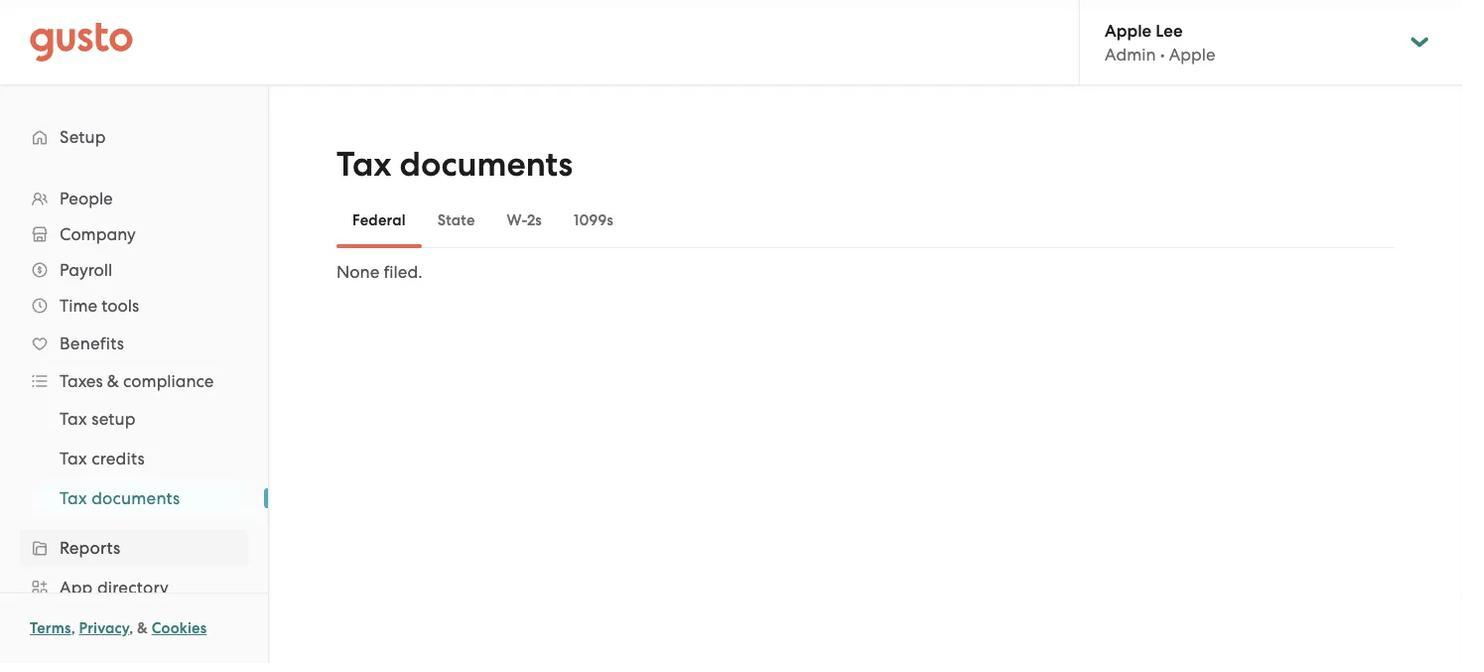 Task type: describe. For each thing, give the bounding box(es) containing it.
•
[[1160, 44, 1165, 64]]

setup
[[92, 409, 136, 429]]

reports link
[[20, 530, 248, 566]]

w-2s button
[[491, 197, 558, 244]]

state
[[438, 211, 475, 229]]

benefits link
[[20, 326, 248, 361]]

time
[[60, 296, 97, 316]]

setup link
[[20, 119, 248, 155]]

time tools button
[[20, 288, 248, 324]]

cookies
[[152, 619, 207, 637]]

none filed.
[[337, 262, 422, 282]]

0 vertical spatial tax documents
[[337, 144, 573, 185]]

federal
[[352, 211, 406, 229]]

gusto navigation element
[[0, 85, 268, 663]]

terms link
[[30, 619, 71, 637]]

2 , from the left
[[129, 619, 133, 637]]

tax setup link
[[36, 401, 248, 437]]

payroll
[[60, 260, 112, 280]]

tax for tax credits link
[[60, 449, 87, 469]]

tax documents link
[[36, 480, 248, 516]]

time tools
[[60, 296, 139, 316]]

list containing tax setup
[[0, 399, 268, 518]]

terms
[[30, 619, 71, 637]]

filed.
[[384, 262, 422, 282]]

tools
[[102, 296, 139, 316]]

tax for tax documents link
[[60, 488, 87, 508]]

documents inside list
[[92, 488, 180, 508]]

federal button
[[337, 197, 422, 244]]

1 horizontal spatial apple
[[1169, 44, 1216, 64]]

taxes & compliance
[[60, 371, 214, 391]]

directory
[[97, 578, 169, 598]]

tax documents inside gusto navigation element
[[60, 488, 180, 508]]

benefits
[[60, 334, 124, 353]]

people
[[60, 189, 113, 208]]

tax setup
[[60, 409, 136, 429]]

taxes
[[60, 371, 103, 391]]

taxes & compliance button
[[20, 363, 248, 399]]



Task type: vqa. For each thing, say whether or not it's contained in the screenshot.
with
no



Task type: locate. For each thing, give the bounding box(es) containing it.
1 vertical spatial tax documents
[[60, 488, 180, 508]]

tax documents
[[337, 144, 573, 185], [60, 488, 180, 508]]

tax documents up state in the left top of the page
[[337, 144, 573, 185]]

apple lee admin • apple
[[1105, 20, 1216, 64]]

2 list from the top
[[0, 399, 268, 518]]

compliance
[[123, 371, 214, 391]]

1 list from the top
[[0, 181, 268, 663]]

terms , privacy , & cookies
[[30, 619, 207, 637]]

w-
[[507, 211, 527, 229]]

1 vertical spatial &
[[137, 619, 148, 637]]

credits
[[92, 449, 145, 469]]

,
[[71, 619, 75, 637], [129, 619, 133, 637]]

state button
[[422, 197, 491, 244]]

1099s button
[[558, 197, 629, 244]]

0 horizontal spatial apple
[[1105, 20, 1152, 40]]

tax up federal 'button'
[[337, 144, 392, 185]]

payroll button
[[20, 252, 248, 288]]

& left "cookies" button
[[137, 619, 148, 637]]

documents up state in the left top of the page
[[400, 144, 573, 185]]

apple
[[1105, 20, 1152, 40], [1169, 44, 1216, 64]]

setup
[[60, 127, 106, 147]]

0 horizontal spatial tax documents
[[60, 488, 180, 508]]

apple up admin
[[1105, 20, 1152, 40]]

documents down tax credits link
[[92, 488, 180, 508]]

privacy link
[[79, 619, 129, 637]]

& inside dropdown button
[[107, 371, 119, 391]]

1 horizontal spatial documents
[[400, 144, 573, 185]]

1 horizontal spatial ,
[[129, 619, 133, 637]]

documents
[[400, 144, 573, 185], [92, 488, 180, 508]]

0 vertical spatial apple
[[1105, 20, 1152, 40]]

0 horizontal spatial ,
[[71, 619, 75, 637]]

w-2s
[[507, 211, 542, 229]]

tax left the credits at the bottom of the page
[[60, 449, 87, 469]]

1 vertical spatial apple
[[1169, 44, 1216, 64]]

none
[[337, 262, 379, 282]]

1 horizontal spatial &
[[137, 619, 148, 637]]

company
[[60, 224, 136, 244]]

, left privacy link
[[71, 619, 75, 637]]

app directory
[[60, 578, 169, 598]]

& right taxes
[[107, 371, 119, 391]]

1 , from the left
[[71, 619, 75, 637]]

tax down tax credits at left
[[60, 488, 87, 508]]

tax credits link
[[36, 441, 248, 476]]

1 horizontal spatial tax documents
[[337, 144, 573, 185]]

company button
[[20, 216, 248, 252]]

1099s
[[574, 211, 614, 229]]

&
[[107, 371, 119, 391], [137, 619, 148, 637]]

privacy
[[79, 619, 129, 637]]

list
[[0, 181, 268, 663], [0, 399, 268, 518]]

tax documents down the credits at the bottom of the page
[[60, 488, 180, 508]]

app directory link
[[20, 570, 248, 606]]

admin
[[1105, 44, 1156, 64]]

2s
[[527, 211, 542, 229]]

cookies button
[[152, 616, 207, 640]]

tax for tax setup link
[[60, 409, 87, 429]]

list containing people
[[0, 181, 268, 663]]

0 vertical spatial documents
[[400, 144, 573, 185]]

0 vertical spatial &
[[107, 371, 119, 391]]

1 vertical spatial documents
[[92, 488, 180, 508]]

0 horizontal spatial &
[[107, 371, 119, 391]]

tax
[[337, 144, 392, 185], [60, 409, 87, 429], [60, 449, 87, 469], [60, 488, 87, 508]]

0 horizontal spatial documents
[[92, 488, 180, 508]]

tax down taxes
[[60, 409, 87, 429]]

app
[[60, 578, 93, 598]]

people button
[[20, 181, 248, 216]]

tax forms tab list
[[337, 193, 1395, 248]]

home image
[[30, 22, 133, 62]]

tax credits
[[60, 449, 145, 469]]

, down the directory
[[129, 619, 133, 637]]

apple right •
[[1169, 44, 1216, 64]]

lee
[[1156, 20, 1183, 40]]

reports
[[60, 538, 121, 558]]



